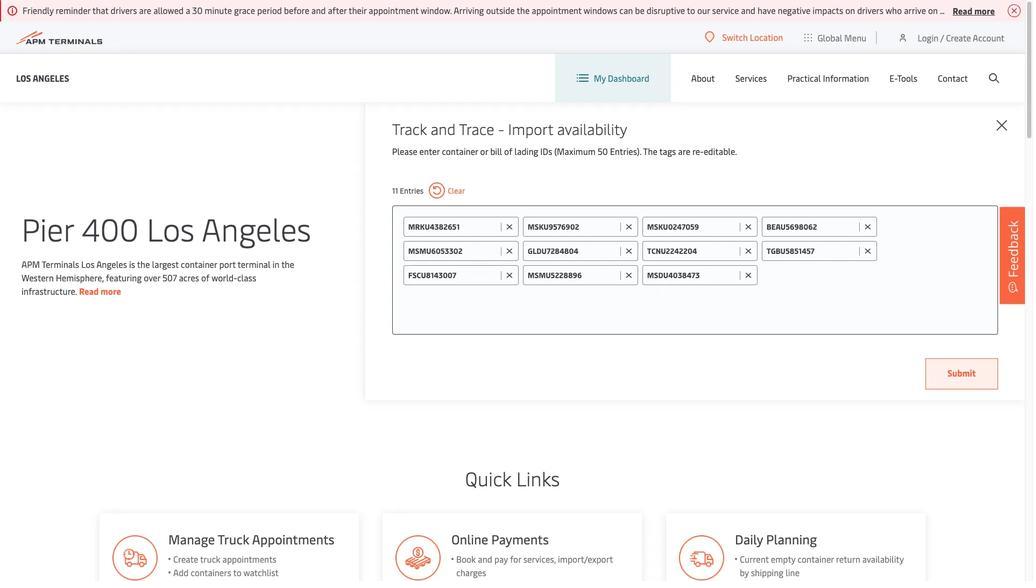 Task type: locate. For each thing, give the bounding box(es) containing it.
2 appointment from the left
[[532, 4, 582, 16]]

0 vertical spatial angeles
[[33, 72, 69, 84]]

in
[[272, 258, 279, 270]]

2 vertical spatial container
[[798, 553, 834, 565]]

/
[[940, 31, 944, 43]]

0 vertical spatial to
[[687, 4, 695, 16]]

switch location
[[722, 31, 783, 43]]

truck
[[200, 553, 220, 565]]

1 vertical spatial availability
[[863, 553, 904, 565]]

container left or
[[442, 145, 478, 157]]

0 horizontal spatial read more
[[79, 285, 121, 297]]

friendly
[[23, 4, 54, 16]]

service
[[712, 4, 739, 16]]

los
[[16, 72, 31, 84], [147, 207, 195, 249], [81, 258, 95, 270]]

0 vertical spatial container
[[442, 145, 478, 157]]

bill
[[490, 145, 502, 157]]

Entered ID text field
[[408, 222, 498, 232], [528, 222, 618, 232], [767, 222, 856, 232], [528, 246, 618, 256], [647, 270, 737, 280]]

minute
[[205, 4, 232, 16]]

more inside button
[[974, 5, 995, 16]]

container up acres
[[181, 258, 217, 270]]

a
[[186, 4, 190, 16]]

0 horizontal spatial drivers
[[111, 4, 137, 16]]

window.
[[421, 4, 452, 16]]

more down featuring
[[101, 285, 121, 297]]

contact
[[938, 72, 968, 84]]

acres
[[179, 271, 199, 283]]

login
[[918, 31, 939, 43]]

read down hemisphere,
[[79, 285, 99, 297]]

1 vertical spatial angeles
[[202, 207, 311, 249]]

los for 400
[[147, 207, 195, 249]]

services button
[[735, 54, 767, 102]]

world-
[[212, 271, 237, 283]]

drivers
[[111, 4, 137, 16], [857, 4, 884, 16]]

0 vertical spatial availability
[[557, 118, 627, 139]]

0 horizontal spatial the
[[137, 258, 150, 270]]

angeles for apm terminals los angeles is the largest container port terminal in the western hemisphere, featuring over 507 acres of world-class infrastructure.
[[96, 258, 127, 270]]

on left 'time.'
[[928, 4, 938, 16]]

create inside manage truck appointments create truck appointments add containers to watchlist
[[173, 553, 198, 565]]

before
[[284, 4, 309, 16]]

please
[[392, 145, 417, 157]]

1 horizontal spatial angeles
[[96, 258, 127, 270]]

after
[[328, 4, 347, 16]]

manager truck appointments - 53 image
[[112, 535, 157, 581]]

read more for read more button
[[953, 5, 995, 16]]

more up account
[[974, 5, 995, 16]]

Entered ID text field
[[647, 222, 737, 232], [408, 246, 498, 256], [647, 246, 737, 256], [767, 246, 856, 256], [408, 270, 498, 280], [528, 270, 618, 280]]

to left our
[[687, 4, 695, 16]]

1 horizontal spatial drivers
[[857, 4, 884, 16]]

arrive right who
[[904, 4, 926, 16]]

0 horizontal spatial create
[[173, 553, 198, 565]]

1 horizontal spatial read
[[953, 5, 972, 16]]

online payments book and pay for services, import/export charges
[[452, 530, 613, 578]]

read up login / create account
[[953, 5, 972, 16]]

1 horizontal spatial los
[[81, 258, 95, 270]]

book
[[457, 553, 476, 565]]

0 horizontal spatial to
[[233, 567, 241, 578]]

los inside apm terminals los angeles is the largest container port terminal in the western hemisphere, featuring over 507 acres of world-class infrastructure.
[[81, 258, 95, 270]]

global menu
[[817, 31, 866, 43]]

to down appointments
[[233, 567, 241, 578]]

1 horizontal spatial appointment
[[532, 4, 582, 16]]

our
[[697, 4, 710, 16]]

tags
[[659, 145, 676, 157]]

truck
[[217, 530, 249, 548]]

grace
[[234, 4, 255, 16]]

o
[[1032, 4, 1033, 16]]

drivers left allowed
[[111, 4, 137, 16]]

to
[[687, 4, 695, 16], [233, 567, 241, 578]]

that
[[92, 4, 109, 16], [990, 4, 1006, 16]]

more for read more link
[[101, 285, 121, 297]]

11
[[392, 185, 398, 196]]

1 horizontal spatial of
[[504, 145, 512, 157]]

1 vertical spatial container
[[181, 258, 217, 270]]

read more down hemisphere,
[[79, 285, 121, 297]]

1 horizontal spatial more
[[974, 5, 995, 16]]

the
[[517, 4, 530, 16], [137, 258, 150, 270], [281, 258, 294, 270]]

the right outside
[[517, 4, 530, 16]]

read more up login / create account
[[953, 5, 995, 16]]

arrive
[[904, 4, 926, 16], [1008, 4, 1030, 16]]

1 horizontal spatial arrive
[[1008, 4, 1030, 16]]

and
[[311, 4, 326, 16], [741, 4, 755, 16], [431, 118, 456, 139], [478, 553, 493, 565]]

of
[[504, 145, 512, 157], [201, 271, 210, 283]]

more for read more button
[[974, 5, 995, 16]]

0 horizontal spatial los
[[16, 72, 31, 84]]

1 vertical spatial read
[[79, 285, 99, 297]]

angeles inside apm terminals los angeles is the largest container port terminal in the western hemisphere, featuring over 507 acres of world-class infrastructure.
[[96, 258, 127, 270]]

infrastructure.
[[22, 285, 77, 297]]

0 horizontal spatial are
[[139, 4, 151, 16]]

1 horizontal spatial to
[[687, 4, 695, 16]]

1 arrive from the left
[[904, 4, 926, 16]]

add
[[173, 567, 188, 578]]

negative
[[778, 4, 811, 16]]

0 horizontal spatial arrive
[[904, 4, 926, 16]]

the right in at the left top of page
[[281, 258, 294, 270]]

read for read more link
[[79, 285, 99, 297]]

1 horizontal spatial the
[[281, 258, 294, 270]]

2 vertical spatial los
[[81, 258, 95, 270]]

1 horizontal spatial read more
[[953, 5, 995, 16]]

container up line
[[798, 553, 834, 565]]

0 vertical spatial read
[[953, 5, 972, 16]]

friendly reminder that drivers are allowed a 30 minute grace period before and after their appointment window. arriving outside the appointment windows can be disruptive to our service and have negative impacts on drivers who arrive on time. drivers that arrive o
[[23, 4, 1033, 16]]

1 vertical spatial more
[[101, 285, 121, 297]]

la secondary image
[[72, 274, 261, 435]]

that left "close alert" image
[[990, 4, 1006, 16]]

availability
[[557, 118, 627, 139], [863, 553, 904, 565]]

0 horizontal spatial availability
[[557, 118, 627, 139]]

class
[[237, 271, 256, 283]]

0 horizontal spatial read
[[79, 285, 99, 297]]

create
[[946, 31, 971, 43], [173, 553, 198, 565]]

2 horizontal spatial los
[[147, 207, 195, 249]]

0 horizontal spatial container
[[181, 258, 217, 270]]

import
[[508, 118, 553, 139]]

1 vertical spatial read more
[[79, 285, 121, 297]]

availability up 50
[[557, 118, 627, 139]]

featuring
[[106, 271, 142, 283]]

of inside apm terminals los angeles is the largest container port terminal in the western hemisphere, featuring over 507 acres of world-class infrastructure.
[[201, 271, 210, 283]]

1 horizontal spatial that
[[990, 4, 1006, 16]]

0 vertical spatial more
[[974, 5, 995, 16]]

los for terminals
[[81, 258, 95, 270]]

Type or paste your IDs here text field
[[762, 265, 987, 285]]

create up add
[[173, 553, 198, 565]]

manage
[[168, 530, 215, 548]]

the right is
[[137, 258, 150, 270]]

-
[[498, 118, 504, 139]]

2 horizontal spatial container
[[798, 553, 834, 565]]

read inside button
[[953, 5, 972, 16]]

daily planning
[[735, 530, 817, 548]]

0 horizontal spatial that
[[92, 4, 109, 16]]

1 vertical spatial of
[[201, 271, 210, 283]]

2 drivers from the left
[[857, 4, 884, 16]]

1 horizontal spatial availability
[[863, 553, 904, 565]]

drivers left who
[[857, 4, 884, 16]]

on
[[845, 4, 855, 16], [928, 4, 938, 16]]

orange club loyalty program - 56 image
[[679, 535, 724, 581]]

of right bill at the left top of page
[[504, 145, 512, 157]]

that right reminder
[[92, 4, 109, 16]]

0 horizontal spatial more
[[101, 285, 121, 297]]

1 vertical spatial los
[[147, 207, 195, 249]]

are left allowed
[[139, 4, 151, 16]]

2 vertical spatial angeles
[[96, 258, 127, 270]]

read
[[953, 5, 972, 16], [79, 285, 99, 297]]

empty
[[771, 553, 796, 565]]

switch location button
[[705, 31, 783, 43]]

global
[[817, 31, 842, 43]]

menu
[[844, 31, 866, 43]]

0 horizontal spatial angeles
[[33, 72, 69, 84]]

0 horizontal spatial of
[[201, 271, 210, 283]]

read for read more button
[[953, 5, 972, 16]]

container inside apm terminals los angeles is the largest container port terminal in the western hemisphere, featuring over 507 acres of world-class infrastructure.
[[181, 258, 217, 270]]

0 vertical spatial los
[[16, 72, 31, 84]]

0 vertical spatial read more
[[953, 5, 995, 16]]

0 vertical spatial are
[[139, 4, 151, 16]]

1 horizontal spatial create
[[946, 31, 971, 43]]

create right /
[[946, 31, 971, 43]]

their
[[349, 4, 367, 16]]

1 vertical spatial are
[[678, 145, 690, 157]]

container inside current empty container return availability by shipping line
[[798, 553, 834, 565]]

1 horizontal spatial are
[[678, 145, 690, 157]]

2 that from the left
[[990, 4, 1006, 16]]

appointment left windows
[[532, 4, 582, 16]]

are left re-
[[678, 145, 690, 157]]

1 vertical spatial create
[[173, 553, 198, 565]]

arrive left o at the top right
[[1008, 4, 1030, 16]]

on right the impacts
[[845, 4, 855, 16]]

track and trace - import availability
[[392, 118, 627, 139]]

practical information
[[787, 72, 869, 84]]

0 horizontal spatial on
[[845, 4, 855, 16]]

allowed
[[153, 4, 184, 16]]

pier 400 los angeles
[[22, 207, 311, 249]]

400
[[82, 207, 139, 249]]

windows
[[584, 4, 617, 16]]

1 horizontal spatial container
[[442, 145, 478, 157]]

shipping
[[751, 567, 784, 578]]

2 horizontal spatial angeles
[[202, 207, 311, 249]]

largest
[[152, 258, 179, 270]]

2 on from the left
[[928, 4, 938, 16]]

container
[[442, 145, 478, 157], [181, 258, 217, 270], [798, 553, 834, 565]]

appointment right "their"
[[369, 4, 419, 16]]

practical information button
[[787, 54, 869, 102]]

and up enter
[[431, 118, 456, 139]]

availability right return
[[863, 553, 904, 565]]

period
[[257, 4, 282, 16]]

1 horizontal spatial on
[[928, 4, 938, 16]]

0 vertical spatial create
[[946, 31, 971, 43]]

1 vertical spatial to
[[233, 567, 241, 578]]

clear button
[[429, 182, 465, 199]]

of right acres
[[201, 271, 210, 283]]

and left pay
[[478, 553, 493, 565]]

50
[[598, 145, 608, 157]]

0 horizontal spatial appointment
[[369, 4, 419, 16]]

2 horizontal spatial the
[[517, 4, 530, 16]]



Task type: vqa. For each thing, say whether or not it's contained in the screenshot.
Manager truck appointments - 53 image
yes



Task type: describe. For each thing, give the bounding box(es) containing it.
current
[[740, 553, 769, 565]]

arriving
[[454, 4, 484, 16]]

charges
[[457, 567, 486, 578]]

appointments
[[252, 530, 334, 548]]

enter
[[419, 145, 440, 157]]

apm terminals los angeles is the largest container port terminal in the western hemisphere, featuring over 507 acres of world-class infrastructure.
[[22, 258, 294, 297]]

angeles inside los angeles link
[[33, 72, 69, 84]]

2 arrive from the left
[[1008, 4, 1030, 16]]

clear
[[448, 185, 465, 196]]

and inside online payments book and pay for services, import/export charges
[[478, 553, 493, 565]]

be
[[635, 4, 644, 16]]

terminal
[[238, 258, 270, 270]]

tariffs - 131 image
[[396, 535, 441, 581]]

payments
[[492, 530, 549, 548]]

0 vertical spatial of
[[504, 145, 512, 157]]

tools
[[897, 72, 917, 84]]

practical
[[787, 72, 821, 84]]

to inside manage truck appointments create truck appointments add containers to watchlist
[[233, 567, 241, 578]]

container for please
[[442, 145, 478, 157]]

disruptive
[[647, 4, 685, 16]]

angeles for pier 400 los angeles
[[202, 207, 311, 249]]

los angeles
[[16, 72, 69, 84]]

is
[[129, 258, 135, 270]]

time.
[[940, 4, 959, 16]]

dashboard
[[608, 72, 649, 84]]

1 appointment from the left
[[369, 4, 419, 16]]

availability inside current empty container return availability by shipping line
[[863, 553, 904, 565]]

by
[[740, 567, 749, 578]]

contact button
[[938, 54, 968, 102]]

links
[[516, 465, 560, 491]]

for
[[510, 553, 521, 565]]

1 that from the left
[[92, 4, 109, 16]]

ids
[[540, 145, 552, 157]]

can
[[619, 4, 633, 16]]

drivers
[[961, 4, 988, 16]]

please enter container or bill of lading ids (maximum 50 entries). the tags are re-editable.
[[392, 145, 737, 157]]

entries).
[[610, 145, 641, 157]]

los angeles link
[[16, 71, 69, 85]]

reminder
[[56, 4, 90, 16]]

read more link
[[79, 285, 121, 297]]

pier
[[22, 207, 74, 249]]

appointments
[[222, 553, 276, 565]]

e-
[[889, 72, 897, 84]]

11 entries
[[392, 185, 424, 196]]

outside
[[486, 4, 515, 16]]

lading
[[515, 145, 538, 157]]

terminals
[[42, 258, 79, 270]]

e-tools
[[889, 72, 917, 84]]

and left after
[[311, 4, 326, 16]]

information
[[823, 72, 869, 84]]

return
[[836, 553, 861, 565]]

30
[[192, 4, 203, 16]]

watchlist
[[243, 567, 278, 578]]

read more button
[[953, 4, 995, 17]]

feedback button
[[1000, 207, 1027, 304]]

1 drivers from the left
[[111, 4, 137, 16]]

hemisphere,
[[56, 271, 104, 283]]

submit
[[947, 367, 976, 379]]

quick
[[465, 465, 511, 491]]

global menu button
[[794, 21, 877, 54]]

impacts
[[813, 4, 843, 16]]

current empty container return availability by shipping line
[[740, 553, 904, 578]]

my dashboard
[[594, 72, 649, 84]]

my dashboard button
[[577, 54, 649, 102]]

about
[[691, 72, 715, 84]]

who
[[886, 4, 902, 16]]

port
[[219, 258, 236, 270]]

location
[[750, 31, 783, 43]]

import/export
[[558, 553, 613, 565]]

line
[[786, 567, 800, 578]]

over
[[144, 271, 160, 283]]

or
[[480, 145, 488, 157]]

western
[[22, 271, 54, 283]]

apm
[[22, 258, 40, 270]]

quick links
[[465, 465, 560, 491]]

my
[[594, 72, 606, 84]]

container for current
[[798, 553, 834, 565]]

manage truck appointments create truck appointments add containers to watchlist
[[168, 530, 334, 578]]

account
[[973, 31, 1004, 43]]

daily
[[735, 530, 763, 548]]

e-tools button
[[889, 54, 917, 102]]

submit button
[[925, 358, 998, 390]]

and left have
[[741, 4, 755, 16]]

containers
[[190, 567, 231, 578]]

close alert image
[[1008, 4, 1021, 17]]

1 on from the left
[[845, 4, 855, 16]]

re-
[[692, 145, 704, 157]]

trace
[[459, 118, 494, 139]]

los inside los angeles link
[[16, 72, 31, 84]]

read more for read more link
[[79, 285, 121, 297]]

(maximum
[[554, 145, 595, 157]]

about button
[[691, 54, 715, 102]]

login / create account link
[[898, 22, 1004, 53]]

feedback
[[1004, 221, 1022, 278]]



